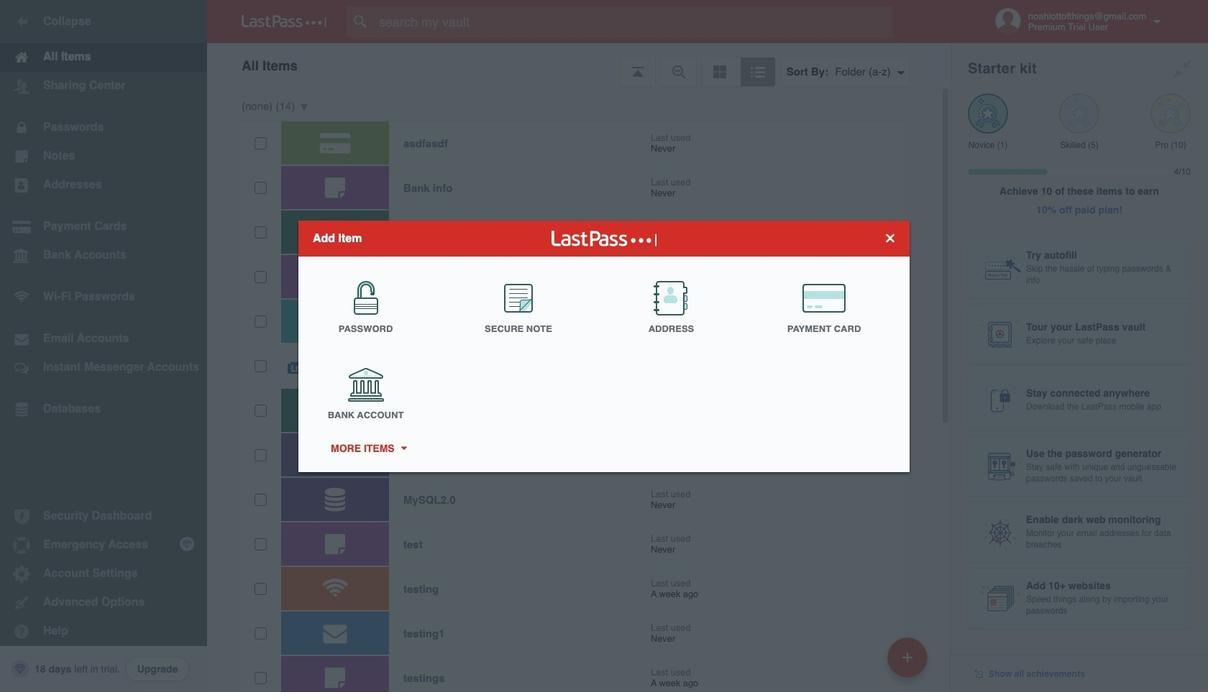 Task type: describe. For each thing, give the bounding box(es) containing it.
new item navigation
[[883, 634, 937, 693]]

caret right image
[[399, 447, 409, 450]]



Task type: locate. For each thing, give the bounding box(es) containing it.
new item image
[[903, 653, 913, 663]]

main navigation navigation
[[0, 0, 207, 693]]

search my vault text field
[[347, 6, 922, 37]]

vault options navigation
[[207, 43, 951, 86]]

dialog
[[299, 221, 910, 472]]

Search search field
[[347, 6, 922, 37]]

lastpass image
[[242, 15, 327, 28]]



Task type: vqa. For each thing, say whether or not it's contained in the screenshot.
New Item element
no



